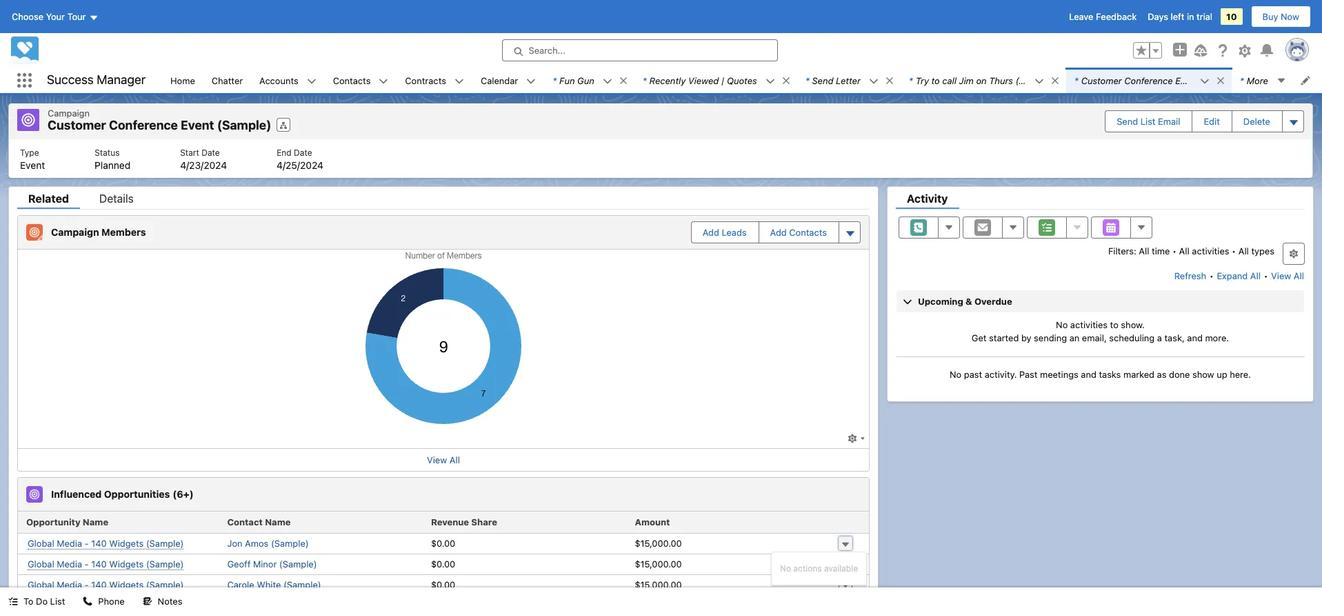 Task type: locate. For each thing, give the bounding box(es) containing it.
• left expand
[[1210, 270, 1214, 281]]

1 vertical spatial $15,000.00
[[635, 559, 682, 570]]

2 vertical spatial $15,000.00
[[635, 579, 682, 590]]

and right task,
[[1187, 332, 1203, 344]]

(sample) right thurs
[[1016, 75, 1053, 86]]

no left past
[[950, 369, 962, 380]]

0 vertical spatial to
[[932, 75, 940, 86]]

conference up send list email button
[[1125, 75, 1173, 86]]

campaign members
[[51, 226, 146, 238]]

2 vertical spatial global
[[28, 579, 54, 590]]

2 140 from the top
[[91, 558, 107, 569]]

calendar
[[481, 75, 518, 86]]

all right the 'time'
[[1179, 245, 1190, 256]]

0 horizontal spatial view all link
[[427, 454, 460, 465]]

1 horizontal spatial contacts
[[789, 227, 827, 238]]

|
[[721, 75, 725, 86]]

0 vertical spatial conference
[[1125, 75, 1173, 86]]

1 horizontal spatial no
[[1056, 319, 1068, 330]]

to do list
[[23, 596, 65, 607]]

global media - 140 widgets (sample) link down opportunity name element
[[28, 538, 184, 549]]

carole white (sample)
[[227, 579, 321, 590]]

global media - 140 widgets (sample)
[[28, 538, 184, 549], [28, 558, 184, 569], [28, 579, 184, 590]]

notes
[[158, 596, 182, 607]]

opportunity name
[[26, 517, 108, 528]]

your
[[46, 11, 65, 22]]

2 $15,000.00 from the top
[[635, 559, 682, 570]]

widgets for geoff minor (sample)
[[109, 558, 144, 569]]

1 vertical spatial global media - 140 widgets (sample)
[[28, 558, 184, 569]]

1 vertical spatial conference
[[109, 118, 178, 132]]

quotes
[[727, 75, 757, 86]]

show
[[1193, 369, 1215, 380]]

* left recently
[[643, 75, 647, 86]]

list item
[[544, 68, 634, 93], [634, 68, 797, 93], [797, 68, 901, 93], [901, 68, 1066, 93], [1066, 68, 1239, 93]]

customer up send list email button
[[1081, 75, 1122, 86]]

0 vertical spatial 140
[[91, 538, 107, 549]]

2 vertical spatial global media - 140 widgets (sample)
[[28, 579, 184, 590]]

view all link
[[1271, 265, 1305, 287], [427, 454, 460, 465]]

customer conference event (sample)
[[48, 118, 271, 132]]

widgets for carole white (sample)
[[109, 579, 144, 590]]

to
[[932, 75, 940, 86], [1110, 319, 1119, 330]]

view all link up revenue
[[427, 454, 460, 465]]

global for carole white (sample)
[[28, 579, 54, 590]]

140 up "phone" button in the left of the page
[[91, 558, 107, 569]]

0 vertical spatial media
[[57, 538, 82, 549]]

event
[[1176, 75, 1199, 86], [181, 118, 214, 132], [20, 159, 45, 171]]

3 $0.00 from the top
[[431, 579, 455, 590]]

text default image
[[885, 76, 895, 85], [1050, 76, 1060, 85], [455, 76, 464, 86], [869, 76, 879, 86], [1035, 76, 1044, 86], [83, 597, 93, 607]]

0 horizontal spatial customer
[[48, 118, 106, 132]]

• up expand
[[1232, 245, 1236, 256]]

acme - 120 widgets (sample) link
[[28, 600, 152, 612]]

contacts inside "link"
[[333, 75, 371, 86]]

0 vertical spatial global media - 140 widgets (sample)
[[28, 538, 184, 549]]

0 horizontal spatial and
[[1081, 369, 1097, 380]]

$15,000.00
[[635, 538, 682, 549], [635, 559, 682, 570], [635, 579, 682, 590]]

0 horizontal spatial activities
[[1070, 319, 1108, 330]]

activities up the refresh button
[[1192, 245, 1230, 256]]

1 vertical spatial send
[[1117, 116, 1138, 127]]

1 vertical spatial activities
[[1070, 319, 1108, 330]]

add right leads
[[770, 227, 787, 238]]

• down types
[[1264, 270, 1268, 281]]

2 $0.00 from the top
[[431, 559, 455, 570]]

0 vertical spatial view all link
[[1271, 265, 1305, 287]]

details link
[[88, 192, 145, 209]]

* left letter
[[806, 75, 810, 86]]

0 vertical spatial send
[[812, 75, 834, 86]]

text default image
[[619, 76, 628, 85], [781, 76, 791, 85], [1216, 76, 1226, 85], [1277, 76, 1286, 85], [307, 76, 316, 86], [379, 76, 389, 86], [526, 76, 536, 86], [603, 76, 612, 86], [765, 76, 775, 86], [1200, 76, 1210, 86], [8, 597, 18, 607], [143, 597, 152, 607]]

1 vertical spatial contacts
[[789, 227, 827, 238]]

1 horizontal spatial customer
[[1081, 75, 1122, 86]]

1 horizontal spatial name
[[265, 517, 291, 528]]

geoff minor (sample) link
[[227, 559, 317, 570]]

3 global media - 140 widgets (sample) link from the top
[[28, 579, 184, 591]]

0 horizontal spatial view
[[427, 454, 447, 465]]

activity.
[[985, 369, 1017, 380]]

0 vertical spatial global media - 140 widgets (sample) link
[[28, 538, 184, 549]]

0 horizontal spatial add
[[703, 227, 719, 238]]

no inside "no activities to show. get started by sending an email, scheduling a task, and more."
[[1056, 319, 1068, 330]]

2 * from the left
[[643, 75, 647, 86]]

1 horizontal spatial activities
[[1192, 245, 1230, 256]]

call
[[942, 75, 957, 86]]

1 vertical spatial global
[[28, 558, 54, 569]]

and left tasks
[[1081, 369, 1097, 380]]

date
[[202, 147, 220, 158], [294, 147, 312, 158]]

1 horizontal spatial date
[[294, 147, 312, 158]]

group
[[1133, 42, 1162, 59]]

4/25/2024
[[277, 159, 323, 171]]

revenue
[[431, 517, 469, 528]]

1 vertical spatial global media - 140 widgets (sample) link
[[28, 558, 184, 570]]

event up start
[[181, 118, 214, 132]]

date inside end date 4/25/2024
[[294, 147, 312, 158]]

acme
[[28, 600, 51, 611]]

1 vertical spatial view
[[427, 454, 447, 465]]

- down opportunity name
[[85, 538, 89, 549]]

2 vertical spatial 140
[[91, 579, 107, 590]]

viewed
[[688, 75, 719, 86]]

140 up 'phone'
[[91, 579, 107, 590]]

name up jon amos (sample) link
[[265, 517, 291, 528]]

1 $15,000.00 from the top
[[635, 538, 682, 549]]

filters: all time • all activities • all types
[[1108, 245, 1275, 256]]

- up acme - 120 widgets (sample)
[[85, 579, 89, 590]]

1 horizontal spatial add
[[770, 227, 787, 238]]

to for call
[[932, 75, 940, 86]]

0 horizontal spatial event
[[20, 159, 45, 171]]

0 vertical spatial list
[[162, 68, 1322, 93]]

accounts link
[[251, 68, 307, 93]]

1 horizontal spatial event
[[181, 118, 214, 132]]

name down influenced
[[83, 517, 108, 528]]

2 name from the left
[[265, 517, 291, 528]]

* try to call jim on thurs (sample)
[[909, 75, 1053, 86]]

media for geoff minor (sample)
[[57, 558, 82, 569]]

text default image inside the calendar "list item"
[[526, 76, 536, 86]]

2 list item from the left
[[634, 68, 797, 93]]

* more
[[1240, 75, 1268, 86]]

* for * try to call jim on thurs (sample)
[[909, 75, 913, 86]]

carole
[[227, 579, 254, 590]]

media for carole white (sample)
[[57, 579, 82, 590]]

contacts list item
[[325, 68, 397, 93]]

1 horizontal spatial conference
[[1125, 75, 1173, 86]]

* for * recently viewed | quotes
[[643, 75, 647, 86]]

action element
[[833, 511, 869, 534]]

0 vertical spatial $15,000.00
[[635, 538, 682, 549]]

0 vertical spatial global
[[28, 538, 54, 549]]

1 global from the top
[[28, 538, 54, 549]]

(sample) down opportunity name element
[[146, 538, 184, 549]]

global media - 140 widgets (sample) link up "phone" button in the left of the page
[[28, 558, 184, 570]]

revenue share
[[431, 517, 497, 528]]

3 global media - 140 widgets (sample) from the top
[[28, 579, 184, 590]]

no
[[1056, 319, 1068, 330], [950, 369, 962, 380]]

- up "phone" button in the left of the page
[[85, 558, 89, 569]]

feedback
[[1096, 11, 1137, 22]]

2 vertical spatial $0.00
[[431, 579, 455, 590]]

view down types
[[1271, 270, 1292, 281]]

3 140 from the top
[[91, 579, 107, 590]]

show.
[[1121, 319, 1145, 330]]

1 name from the left
[[83, 517, 108, 528]]

date for 4/23/2024
[[202, 147, 220, 158]]

text default image inside contracts list item
[[455, 76, 464, 86]]

0 horizontal spatial name
[[83, 517, 108, 528]]

send inside button
[[1117, 116, 1138, 127]]

add
[[703, 227, 719, 238], [770, 227, 787, 238]]

add inside the add contacts button
[[770, 227, 787, 238]]

marked
[[1124, 369, 1155, 380]]

to left "show."
[[1110, 319, 1119, 330]]

*
[[553, 75, 557, 86], [643, 75, 647, 86], [806, 75, 810, 86], [909, 75, 913, 86], [1075, 75, 1079, 86], [1240, 75, 1244, 86]]

send left email
[[1117, 116, 1138, 127]]

1 vertical spatial to
[[1110, 319, 1119, 330]]

conference up status
[[109, 118, 178, 132]]

refresh • expand all • view all
[[1175, 270, 1304, 281]]

customer up status
[[48, 118, 106, 132]]

type event
[[20, 147, 45, 171]]

$0.00 for geoff minor (sample)
[[431, 559, 455, 570]]

-
[[85, 538, 89, 549], [85, 558, 89, 569], [85, 579, 89, 590], [54, 600, 58, 611]]

contracts link
[[397, 68, 455, 93]]

global
[[28, 538, 54, 549], [28, 558, 54, 569], [28, 579, 54, 590]]

global media - 140 widgets (sample) for carole
[[28, 579, 184, 590]]

choose
[[12, 11, 44, 22]]

widgets
[[109, 538, 144, 549], [109, 558, 144, 569], [109, 579, 144, 590], [78, 600, 112, 611]]

leave
[[1069, 11, 1094, 22]]

1 vertical spatial list
[[50, 596, 65, 607]]

1 date from the left
[[202, 147, 220, 158]]

view all link down types
[[1271, 265, 1305, 287]]

choose your tour button
[[11, 6, 99, 28]]

0 vertical spatial contacts
[[333, 75, 371, 86]]

0 vertical spatial and
[[1187, 332, 1203, 344]]

global media - 140 widgets (sample) link for carole
[[28, 579, 184, 591]]

* left try
[[909, 75, 913, 86]]

date inside start date 4/23/2024
[[202, 147, 220, 158]]

3 media from the top
[[57, 579, 82, 590]]

event down type
[[20, 159, 45, 171]]

campaign for campaign members
[[51, 226, 99, 238]]

* for * send letter
[[806, 75, 810, 86]]

0 horizontal spatial date
[[202, 147, 220, 158]]

notes button
[[134, 588, 191, 615]]

2 global media - 140 widgets (sample) link from the top
[[28, 558, 184, 570]]

activities up email,
[[1070, 319, 1108, 330]]

* left the fun
[[553, 75, 557, 86]]

1 horizontal spatial send
[[1117, 116, 1138, 127]]

global media - 140 widgets (sample) for jon
[[28, 538, 184, 549]]

•
[[1173, 245, 1177, 256], [1232, 245, 1236, 256], [1210, 270, 1214, 281], [1264, 270, 1268, 281]]

&
[[966, 296, 972, 307]]

global media - 140 widgets (sample) up "phone" button in the left of the page
[[28, 558, 184, 569]]

2 vertical spatial event
[[20, 159, 45, 171]]

global for geoff minor (sample)
[[28, 558, 54, 569]]

to right try
[[932, 75, 940, 86]]

4 * from the left
[[909, 75, 913, 86]]

3 $15,000.00 from the top
[[635, 579, 682, 590]]

date for 4/25/2024
[[294, 147, 312, 158]]

0 vertical spatial campaign
[[48, 108, 90, 119]]

text default image inside contacts list item
[[379, 76, 389, 86]]

thurs
[[989, 75, 1013, 86]]

0 horizontal spatial to
[[932, 75, 940, 86]]

list for home link at the left top of page
[[9, 139, 1313, 178]]

all left the 'time'
[[1139, 245, 1150, 256]]

jim
[[959, 75, 974, 86]]

* left more
[[1240, 75, 1244, 86]]

* fun gun
[[553, 75, 594, 86]]

• right the 'time'
[[1173, 245, 1177, 256]]

1 vertical spatial 140
[[91, 558, 107, 569]]

jon amos (sample) link
[[227, 538, 309, 549]]

upcoming & overdue
[[918, 296, 1012, 307]]

activities inside "no activities to show. get started by sending an email, scheduling a task, and more."
[[1070, 319, 1108, 330]]

0 vertical spatial no
[[1056, 319, 1068, 330]]

0 horizontal spatial send
[[812, 75, 834, 86]]

date up '4/23/2024' at the left top of page
[[202, 147, 220, 158]]

$0.00 for carole white (sample)
[[431, 579, 455, 590]]

influenced opportunities element
[[17, 477, 870, 615]]

1 media from the top
[[57, 538, 82, 549]]

list
[[162, 68, 1322, 93], [9, 139, 1313, 178]]

1 horizontal spatial view
[[1271, 270, 1292, 281]]

1 global media - 140 widgets (sample) from the top
[[28, 538, 184, 549]]

overdue
[[975, 296, 1012, 307]]

140
[[91, 538, 107, 549], [91, 558, 107, 569], [91, 579, 107, 590]]

2 global media - 140 widgets (sample) from the top
[[28, 558, 184, 569]]

activities
[[1192, 245, 1230, 256], [1070, 319, 1108, 330]]

1 $0.00 from the top
[[431, 538, 455, 549]]

1 horizontal spatial and
[[1187, 332, 1203, 344]]

140 for jon
[[91, 538, 107, 549]]

end
[[277, 147, 292, 158]]

all right expand all button
[[1294, 270, 1304, 281]]

3 global from the top
[[28, 579, 54, 590]]

global for jon amos (sample)
[[28, 538, 54, 549]]

1 vertical spatial $0.00
[[431, 559, 455, 570]]

2 vertical spatial global media - 140 widgets (sample) link
[[28, 579, 184, 591]]

all inside campaign members element
[[450, 454, 460, 465]]

add left leads
[[703, 227, 719, 238]]

0 horizontal spatial contacts
[[333, 75, 371, 86]]

1 * from the left
[[553, 75, 557, 86]]

2 date from the left
[[294, 147, 312, 158]]

white
[[257, 579, 281, 590]]

no up sending
[[1056, 319, 1068, 330]]

all up revenue
[[450, 454, 460, 465]]

2 vertical spatial media
[[57, 579, 82, 590]]

140 down opportunity name element
[[91, 538, 107, 549]]

1 horizontal spatial list
[[1141, 116, 1156, 127]]

1 vertical spatial campaign
[[51, 226, 99, 238]]

* for * fun gun
[[553, 75, 557, 86]]

(sample) right white
[[283, 579, 321, 590]]

influenced
[[51, 488, 102, 500]]

by
[[1022, 332, 1032, 344]]

tasks
[[1099, 369, 1121, 380]]

scheduling
[[1109, 332, 1155, 344]]

global media - 140 widgets (sample) down opportunity name element
[[28, 538, 184, 549]]

1 horizontal spatial to
[[1110, 319, 1119, 330]]

1 add from the left
[[703, 227, 719, 238]]

global media - 140 widgets (sample) link up 'phone'
[[28, 579, 184, 591]]

0 horizontal spatial no
[[950, 369, 962, 380]]

global media - 140 widgets (sample) up 'phone'
[[28, 579, 184, 590]]

6 * from the left
[[1240, 75, 1244, 86]]

2 media from the top
[[57, 558, 82, 569]]

global media - 140 widgets (sample) for geoff
[[28, 558, 184, 569]]

- for geoff minor (sample)
[[85, 558, 89, 569]]

do
[[36, 596, 48, 607]]

to for show.
[[1110, 319, 1119, 330]]

1 140 from the top
[[91, 538, 107, 549]]

to inside list item
[[932, 75, 940, 86]]

(sample) left notes
[[115, 600, 152, 611]]

no for past
[[950, 369, 962, 380]]

3 list item from the left
[[797, 68, 901, 93]]

2 global from the top
[[28, 558, 54, 569]]

list left email
[[1141, 116, 1156, 127]]

3 * from the left
[[806, 75, 810, 86]]

1 vertical spatial media
[[57, 558, 82, 569]]

list containing home
[[162, 68, 1322, 93]]

1 global media - 140 widgets (sample) link from the top
[[28, 538, 184, 549]]

* send letter
[[806, 75, 861, 86]]

event up email
[[1176, 75, 1199, 86]]

2 add from the left
[[770, 227, 787, 238]]

$0.00
[[431, 538, 455, 549], [431, 559, 455, 570], [431, 579, 455, 590]]

* down leave
[[1075, 75, 1079, 86]]

campaign down related link
[[51, 226, 99, 238]]

0 vertical spatial $0.00
[[431, 538, 455, 549]]

1 vertical spatial and
[[1081, 369, 1097, 380]]

campaign down success on the left
[[48, 108, 90, 119]]

carole white (sample) link
[[227, 579, 321, 590]]

to inside "no activities to show. get started by sending an email, scheduling a task, and more."
[[1110, 319, 1119, 330]]

buy now button
[[1251, 6, 1311, 28]]

buy
[[1263, 11, 1279, 22]]

contact
[[227, 517, 263, 528]]

view up revenue
[[427, 454, 447, 465]]

add inside add leads button
[[703, 227, 719, 238]]

1 vertical spatial list
[[9, 139, 1313, 178]]

0 horizontal spatial conference
[[109, 118, 178, 132]]

date up 4/25/2024
[[294, 147, 312, 158]]

list containing event
[[9, 139, 1313, 178]]

list right do
[[50, 596, 65, 607]]

1 vertical spatial no
[[950, 369, 962, 380]]

send left letter
[[812, 75, 834, 86]]

5 * from the left
[[1075, 75, 1079, 86]]

2 horizontal spatial event
[[1176, 75, 1199, 86]]



Task type: vqa. For each thing, say whether or not it's contained in the screenshot.
the right Groups
no



Task type: describe. For each thing, give the bounding box(es) containing it.
meetings
[[1040, 369, 1079, 380]]

(sample) down chatter link
[[217, 118, 271, 132]]

$0.00 for jon amos (sample)
[[431, 538, 455, 549]]

1 vertical spatial view all link
[[427, 454, 460, 465]]

sending
[[1034, 332, 1067, 344]]

days
[[1148, 11, 1168, 22]]

activity
[[907, 192, 948, 205]]

related link
[[17, 192, 80, 209]]

all left types
[[1239, 245, 1249, 256]]

status
[[95, 147, 120, 158]]

revenue share element
[[426, 511, 629, 534]]

media for jon amos (sample)
[[57, 538, 82, 549]]

status planned
[[95, 147, 131, 171]]

start date 4/23/2024
[[180, 147, 227, 171]]

left
[[1171, 11, 1185, 22]]

start
[[180, 147, 199, 158]]

no activities to show. get started by sending an email, scheduling a task, and more.
[[972, 319, 1229, 344]]

manager
[[97, 73, 146, 87]]

no past activity. past meetings and tasks marked as done show up here.
[[950, 369, 1251, 380]]

edit
[[1204, 116, 1220, 127]]

opportunities
[[104, 488, 170, 500]]

calendar list item
[[472, 68, 544, 93]]

0 vertical spatial list
[[1141, 116, 1156, 127]]

* recently viewed | quotes
[[643, 75, 757, 86]]

leave feedback link
[[1069, 11, 1137, 22]]

conference inside list item
[[1125, 75, 1173, 86]]

campaign for campaign
[[48, 108, 90, 119]]

text default image inside accounts list item
[[307, 76, 316, 86]]

members
[[101, 226, 146, 238]]

to do list button
[[0, 588, 73, 615]]

edit button
[[1193, 111, 1231, 132]]

global media - 140 widgets (sample) link for geoff
[[28, 558, 184, 570]]

send list email
[[1117, 116, 1181, 127]]

influenced opportunities (6+)
[[51, 488, 194, 500]]

jon
[[227, 538, 242, 549]]

(sample) up notes
[[146, 579, 184, 590]]

now
[[1281, 11, 1300, 22]]

time
[[1152, 245, 1170, 256]]

email,
[[1082, 332, 1107, 344]]

details
[[99, 192, 134, 205]]

on
[[976, 75, 987, 86]]

home
[[170, 75, 195, 86]]

as
[[1157, 369, 1167, 380]]

jon amos (sample)
[[227, 538, 309, 549]]

gun
[[577, 75, 594, 86]]

(sample) up notes button
[[146, 558, 184, 569]]

contact name element
[[222, 511, 426, 534]]

filters:
[[1108, 245, 1137, 256]]

* for * customer conference event (sample)
[[1075, 75, 1079, 86]]

add leads button
[[692, 222, 758, 242]]

leads
[[722, 227, 747, 238]]

a
[[1157, 332, 1162, 344]]

4/23/2024
[[180, 159, 227, 171]]

contracts list item
[[397, 68, 472, 93]]

0 vertical spatial customer
[[1081, 75, 1122, 86]]

$15,000.00 for jon amos (sample)
[[635, 538, 682, 549]]

all right expand
[[1250, 270, 1261, 281]]

add for add leads
[[703, 227, 719, 238]]

1 list item from the left
[[544, 68, 634, 93]]

4 list item from the left
[[901, 68, 1066, 93]]

1 vertical spatial customer
[[48, 118, 106, 132]]

widgets for jon amos (sample)
[[109, 538, 144, 549]]

started
[[989, 332, 1019, 344]]

and inside "no activities to show. get started by sending an email, scheduling a task, and more."
[[1187, 332, 1203, 344]]

1 vertical spatial event
[[181, 118, 214, 132]]

chatter
[[212, 75, 243, 86]]

(6+)
[[173, 488, 194, 500]]

(sample) up the carole white (sample)
[[279, 559, 317, 570]]

name for contact name
[[265, 517, 291, 528]]

amos
[[245, 538, 269, 549]]

delete
[[1244, 116, 1271, 127]]

trial
[[1197, 11, 1213, 22]]

add for add contacts
[[770, 227, 787, 238]]

accounts
[[259, 75, 299, 86]]

tour
[[67, 11, 86, 22]]

0 vertical spatial view
[[1271, 270, 1292, 281]]

upcoming & overdue button
[[897, 290, 1304, 312]]

0 vertical spatial activities
[[1192, 245, 1230, 256]]

(sample) left '* more'
[[1202, 75, 1239, 86]]

* customer conference event (sample)
[[1075, 75, 1239, 86]]

no for activities
[[1056, 319, 1068, 330]]

refresh
[[1175, 270, 1207, 281]]

- for jon amos (sample)
[[85, 538, 89, 549]]

success
[[47, 73, 94, 87]]

(sample) up geoff minor (sample) link
[[271, 538, 309, 549]]

140 for carole
[[91, 579, 107, 590]]

0 vertical spatial event
[[1176, 75, 1199, 86]]

end date 4/25/2024
[[277, 147, 323, 171]]

$15,000.00 for carole white (sample)
[[635, 579, 682, 590]]

done
[[1169, 369, 1190, 380]]

global media - 140 widgets (sample) link for jon
[[28, 538, 184, 549]]

activity link
[[896, 192, 959, 209]]

text default image inside "phone" button
[[83, 597, 93, 607]]

minor
[[253, 559, 277, 570]]

list for leave feedback link at the right top of the page
[[162, 68, 1322, 93]]

contacts inside button
[[789, 227, 827, 238]]

1 horizontal spatial view all link
[[1271, 265, 1305, 287]]

text default image inside to do list button
[[8, 597, 18, 607]]

0 horizontal spatial list
[[50, 596, 65, 607]]

* for * more
[[1240, 75, 1244, 86]]

name for opportunity name
[[83, 517, 108, 528]]

email
[[1158, 116, 1181, 127]]

an
[[1070, 332, 1080, 344]]

acme - 120 widgets (sample)
[[28, 600, 152, 611]]

view all
[[427, 454, 460, 465]]

5 list item from the left
[[1066, 68, 1239, 93]]

campaign members element
[[17, 215, 872, 471]]

amount
[[635, 517, 670, 528]]

geoff minor (sample)
[[227, 559, 317, 570]]

view inside campaign members element
[[427, 454, 447, 465]]

140 for geoff
[[91, 558, 107, 569]]

- for carole white (sample)
[[85, 579, 89, 590]]

contracts
[[405, 75, 446, 86]]

success manager
[[47, 73, 146, 87]]

phone button
[[75, 588, 133, 615]]

recently
[[650, 75, 686, 86]]

letter
[[836, 75, 861, 86]]

up
[[1217, 369, 1228, 380]]

calendar link
[[472, 68, 526, 93]]

$15,000.00 for geoff minor (sample)
[[635, 559, 682, 570]]

upcoming
[[918, 296, 964, 307]]

- left 120
[[54, 600, 58, 611]]

opportunity name element
[[18, 511, 222, 534]]

search...
[[529, 45, 566, 56]]

here.
[[1230, 369, 1251, 380]]

buy now
[[1263, 11, 1300, 22]]

accounts list item
[[251, 68, 325, 93]]

past
[[1020, 369, 1038, 380]]

text default image inside notes button
[[143, 597, 152, 607]]

amount element
[[629, 511, 833, 534]]

past
[[964, 369, 982, 380]]

related
[[28, 192, 69, 205]]

search... button
[[502, 39, 778, 61]]



